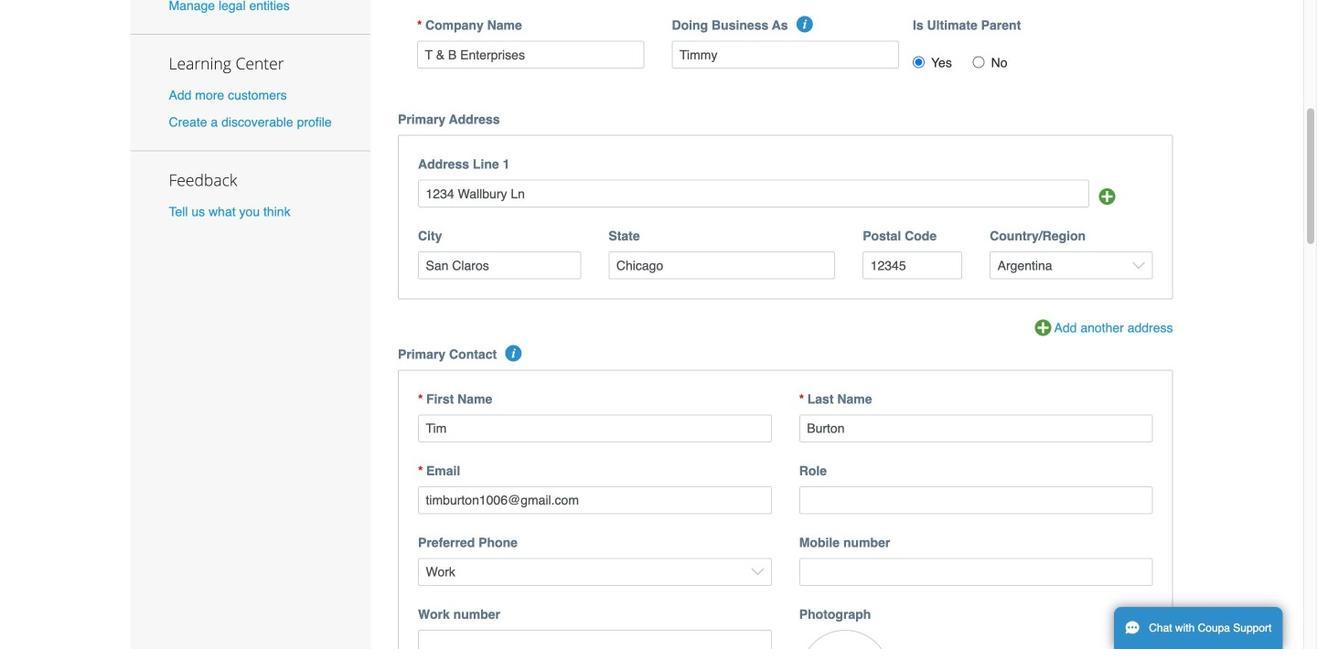 Task type: locate. For each thing, give the bounding box(es) containing it.
additional information image
[[797, 16, 813, 33]]

add image
[[1099, 189, 1116, 205]]

None text field
[[417, 41, 645, 69], [672, 41, 900, 69], [863, 252, 963, 280], [800, 415, 1154, 443], [800, 487, 1154, 515], [800, 559, 1154, 587], [418, 631, 772, 650], [417, 41, 645, 69], [672, 41, 900, 69], [863, 252, 963, 280], [800, 415, 1154, 443], [800, 487, 1154, 515], [800, 559, 1154, 587], [418, 631, 772, 650]]

None text field
[[418, 180, 1090, 208], [418, 252, 581, 280], [609, 252, 836, 280], [418, 415, 772, 443], [418, 487, 772, 515], [418, 180, 1090, 208], [418, 252, 581, 280], [609, 252, 836, 280], [418, 415, 772, 443], [418, 487, 772, 515]]

None radio
[[913, 56, 925, 68], [973, 56, 985, 68], [913, 56, 925, 68], [973, 56, 985, 68]]



Task type: vqa. For each thing, say whether or not it's contained in the screenshot.
text box
yes



Task type: describe. For each thing, give the bounding box(es) containing it.
photograph image
[[800, 631, 891, 650]]

additional information image
[[506, 345, 522, 362]]



